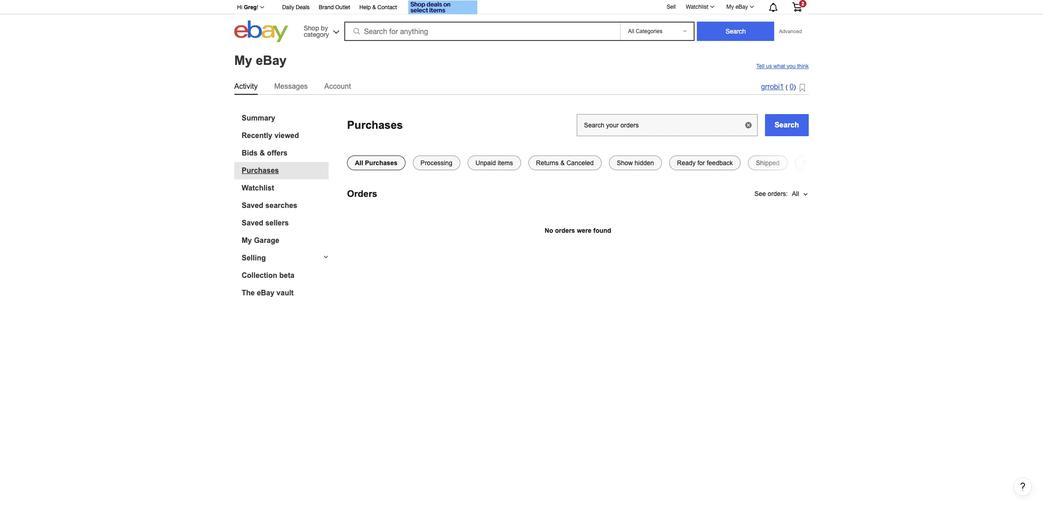 Task type: describe. For each thing, give the bounding box(es) containing it.
saved sellers
[[242, 219, 289, 227]]

the ebay vault link
[[242, 289, 329, 297]]

selling
[[242, 254, 266, 262]]

sell link
[[663, 4, 680, 10]]

saved for saved searches
[[242, 201, 263, 209]]

daily deals link
[[282, 3, 310, 13]]

account navigation
[[232, 0, 809, 16]]

see
[[755, 190, 766, 197]]

category
[[304, 31, 329, 38]]

watchlist for the top watchlist link
[[686, 4, 709, 10]]

make this page your my ebay homepage image
[[800, 84, 805, 92]]

summary
[[242, 114, 275, 122]]

help & contact
[[359, 4, 397, 11]]

advanced link
[[775, 22, 807, 41]]

saved searches link
[[242, 201, 329, 210]]

selling button
[[234, 254, 329, 262]]

deals
[[296, 4, 310, 11]]

my ebay inside main content
[[234, 53, 287, 68]]

orders
[[555, 227, 575, 234]]

Search for anything text field
[[346, 23, 618, 40]]

activity
[[234, 82, 258, 90]]

the
[[242, 289, 255, 297]]

1 vertical spatial my
[[234, 53, 252, 68]]

by
[[321, 24, 328, 32]]

purchases link
[[242, 166, 329, 175]]

found
[[593, 227, 611, 234]]

were
[[577, 227, 592, 234]]

sellers
[[265, 219, 289, 227]]

collection
[[242, 271, 277, 279]]

& for offers
[[260, 149, 265, 157]]

all
[[792, 190, 799, 197]]

bids
[[242, 149, 258, 157]]

my for my ebay link
[[726, 4, 734, 10]]

tell us what you think link
[[756, 63, 809, 69]]

greg
[[244, 4, 257, 11]]

shop by category
[[304, 24, 329, 38]]

daily
[[282, 4, 294, 11]]

messages
[[274, 82, 308, 90]]

viewed
[[274, 131, 299, 139]]

help
[[359, 4, 371, 11]]

summary link
[[242, 114, 329, 122]]

beta
[[279, 271, 294, 279]]

outlet
[[335, 4, 350, 11]]

help & contact link
[[359, 3, 397, 13]]

shop
[[304, 24, 319, 32]]

collection beta link
[[242, 271, 329, 280]]

recently
[[242, 131, 272, 139]]

saved sellers link
[[242, 219, 329, 227]]

think
[[797, 63, 809, 69]]

you
[[787, 63, 796, 69]]

grrobi1
[[761, 83, 784, 91]]

orders:
[[768, 190, 788, 197]]

my for my garage link
[[242, 236, 252, 244]]

see orders: all
[[755, 190, 799, 197]]

activity link
[[234, 80, 258, 92]]

us
[[766, 63, 772, 69]]

brand outlet link
[[319, 3, 350, 13]]

no
[[545, 227, 553, 234]]

get an extra 15% off image
[[408, 0, 477, 14]]

grrobi1 link
[[761, 83, 784, 91]]

tell
[[756, 63, 765, 69]]

0
[[790, 83, 794, 91]]

my garage link
[[242, 236, 329, 245]]



Task type: vqa. For each thing, say whether or not it's contained in the screenshot.
Messages link
yes



Task type: locate. For each thing, give the bounding box(es) containing it.
the ebay vault
[[242, 289, 294, 297]]

watchlist inside account navigation
[[686, 4, 709, 10]]

saved for saved sellers
[[242, 219, 263, 227]]

my inside my ebay link
[[726, 4, 734, 10]]

purchases
[[347, 119, 403, 131], [242, 166, 279, 174]]

watchlist right sell link
[[686, 4, 709, 10]]

hi greg !
[[237, 4, 258, 11]]

& right the help
[[372, 4, 376, 11]]

ebay for my ebay link
[[736, 4, 748, 10]]

sell
[[667, 4, 676, 10]]

orders
[[347, 189, 377, 199]]

1 vertical spatial watchlist link
[[242, 184, 329, 192]]

2 link
[[787, 0, 807, 13]]

saved up saved sellers at the top left of page
[[242, 201, 263, 209]]

0 horizontal spatial &
[[260, 149, 265, 157]]

& inside "link"
[[372, 4, 376, 11]]

my
[[726, 4, 734, 10], [234, 53, 252, 68], [242, 236, 252, 244]]

watchlist
[[686, 4, 709, 10], [242, 184, 274, 192]]

& right 'bids'
[[260, 149, 265, 157]]

searches
[[265, 201, 297, 209]]

1 horizontal spatial purchases
[[347, 119, 403, 131]]

2 vertical spatial my
[[242, 236, 252, 244]]

1 vertical spatial saved
[[242, 219, 263, 227]]

ebay
[[736, 4, 748, 10], [256, 53, 287, 68], [257, 289, 274, 297]]

ebay for the ebay vault "link"
[[257, 289, 274, 297]]

ebay inside account navigation
[[736, 4, 748, 10]]

0 horizontal spatial purchases
[[242, 166, 279, 174]]

recently viewed link
[[242, 131, 329, 140]]

1 vertical spatial &
[[260, 149, 265, 157]]

my ebay link
[[721, 1, 758, 12]]

contact
[[377, 4, 397, 11]]

0 horizontal spatial watchlist link
[[242, 184, 329, 192]]

0 vertical spatial &
[[372, 4, 376, 11]]

none text field inside my ebay main content
[[577, 114, 758, 136]]

0 vertical spatial purchases
[[347, 119, 403, 131]]

what
[[774, 63, 785, 69]]

account link
[[324, 80, 351, 92]]

0 link
[[790, 83, 794, 91]]

0 vertical spatial my
[[726, 4, 734, 10]]

None submit
[[697, 22, 775, 41]]

1 horizontal spatial watchlist link
[[681, 1, 719, 12]]

0 vertical spatial watchlist link
[[681, 1, 719, 12]]

no orders were found
[[545, 227, 611, 234]]

none submit inside shop by category banner
[[697, 22, 775, 41]]

(
[[786, 84, 788, 91]]

1 horizontal spatial my ebay
[[726, 4, 748, 10]]

1 horizontal spatial watchlist
[[686, 4, 709, 10]]

bids & offers link
[[242, 149, 329, 157]]

ebay inside "link"
[[257, 289, 274, 297]]

brand
[[319, 4, 334, 11]]

2
[[801, 1, 804, 6]]

daily deals
[[282, 4, 310, 11]]

1 horizontal spatial &
[[372, 4, 376, 11]]

saved searches
[[242, 201, 297, 209]]

0 vertical spatial saved
[[242, 201, 263, 209]]

vault
[[276, 289, 294, 297]]

2 saved from the top
[[242, 219, 263, 227]]

watchlist for left watchlist link
[[242, 184, 274, 192]]

account
[[324, 82, 351, 90]]

offers
[[267, 149, 288, 157]]

recently viewed
[[242, 131, 299, 139]]

watchlist link right sell link
[[681, 1, 719, 12]]

2 vertical spatial ebay
[[257, 289, 274, 297]]

garage
[[254, 236, 279, 244]]

1 vertical spatial my ebay
[[234, 53, 287, 68]]

0 horizontal spatial my ebay
[[234, 53, 287, 68]]

search
[[775, 121, 799, 129]]

0 vertical spatial my ebay
[[726, 4, 748, 10]]

1 vertical spatial ebay
[[256, 53, 287, 68]]

brand outlet
[[319, 4, 350, 11]]

tell us what you think
[[756, 63, 809, 69]]

& for contact
[[372, 4, 376, 11]]

bids & offers
[[242, 149, 288, 157]]

0 vertical spatial watchlist
[[686, 4, 709, 10]]

my ebay main content
[[4, 45, 1039, 507]]

hi
[[237, 4, 242, 11]]

watchlist up saved searches
[[242, 184, 274, 192]]

messages link
[[274, 80, 308, 92]]

all button
[[792, 184, 809, 203]]

my garage
[[242, 236, 279, 244]]

saved up "my garage"
[[242, 219, 263, 227]]

&
[[372, 4, 376, 11], [260, 149, 265, 157]]

watchlist link up the 'saved searches' link
[[242, 184, 329, 192]]

my ebay inside account navigation
[[726, 4, 748, 10]]

help, opens dialogs image
[[1018, 482, 1027, 492]]

)
[[794, 84, 796, 91]]

watchlist inside my ebay main content
[[242, 184, 274, 192]]

0 horizontal spatial watchlist
[[242, 184, 274, 192]]

saved
[[242, 201, 263, 209], [242, 219, 263, 227]]

1 vertical spatial watchlist
[[242, 184, 274, 192]]

collection beta
[[242, 271, 294, 279]]

my ebay
[[726, 4, 748, 10], [234, 53, 287, 68]]

purchases inside purchases link
[[242, 166, 279, 174]]

!
[[257, 4, 258, 11]]

1 vertical spatial purchases
[[242, 166, 279, 174]]

None text field
[[577, 114, 758, 136]]

search button
[[765, 114, 809, 136]]

watchlist link
[[681, 1, 719, 12], [242, 184, 329, 192]]

1 saved from the top
[[242, 201, 263, 209]]

my inside my garage link
[[242, 236, 252, 244]]

grrobi1 ( 0 )
[[761, 83, 796, 91]]

shop by category banner
[[232, 0, 809, 45]]

& inside my ebay main content
[[260, 149, 265, 157]]

0 vertical spatial ebay
[[736, 4, 748, 10]]

advanced
[[779, 29, 802, 34]]

shop by category button
[[300, 20, 341, 40]]



